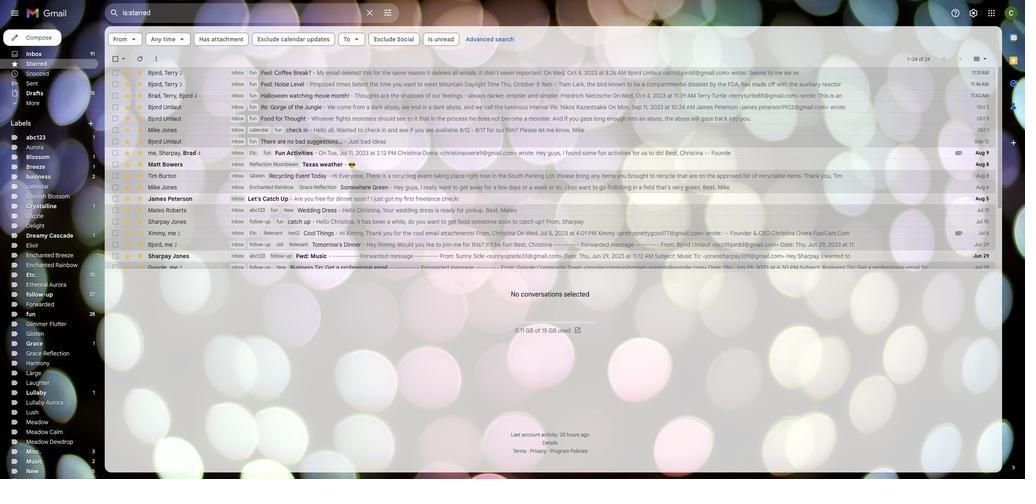 Task type: describe. For each thing, give the bounding box(es) containing it.
in down the should
[[382, 127, 387, 134]]

glimmer flutter
[[26, 321, 66, 328]]

0 horizontal spatial sep
[[632, 104, 642, 111]]

bring
[[576, 172, 590, 180]]

2 horizontal spatial and
[[528, 92, 538, 99]]

20
[[560, 432, 566, 438]]

1 vertical spatial 29,
[[603, 253, 611, 260]]

for up 'food'
[[457, 207, 465, 214]]

2023 down just
[[356, 149, 369, 157]]

wed, for important.
[[553, 69, 566, 77]]

rainbow inside labels navigation
[[56, 262, 78, 269]]

any
[[591, 172, 601, 180]]

1 horizontal spatial is
[[435, 207, 439, 214]]

fun activities - on tue, jul 11, 2023 at 2:12 pm christina overa <christinaovera9@gmail.com> wrote: hey guys, i found some fun activities for us to do! best, christina -- founde
[[275, 149, 731, 157]]

1 into from the left
[[628, 115, 638, 122]]

row containing matt bowers
[[105, 159, 997, 170]]

17 row from the top
[[105, 251, 997, 262]]

of for gb
[[535, 327, 541, 334]]

oct 1
[[979, 127, 990, 133]]

0 horizontal spatial an
[[640, 115, 646, 122]]

1 vertical spatial date:
[[564, 253, 578, 260]]

grace reflection inside labels navigation
[[26, 350, 70, 357]]

inbox for fwd: music - ---------- forwarded message --------- from: sunny side <sunnyupside33@gmail.com> date: thu, jun 29, 2023 at 11:12 am subject: music to: <jonessharpay339@gmail.com> hey sharpay, i wanted to
[[232, 253, 244, 259]]

inbox inside labels navigation
[[26, 50, 42, 58]]

christina right ceo
[[772, 230, 796, 237]]

select
[[352, 81, 369, 88]]

inbox inside inbox let's catch up - are you free for dinner soon? i just got my first freelance check!
[[232, 196, 244, 202]]

1 tip: from the left
[[315, 264, 324, 271]]

music link
[[26, 458, 43, 465]]

2 catch from the left
[[520, 218, 534, 226]]

8 for recycling event today
[[987, 173, 990, 179]]

glisten inside labels navigation
[[26, 330, 44, 338]]

1 vertical spatial it
[[414, 115, 418, 122]]

best, up '<sunnyupside33@gmail.com>'
[[514, 241, 528, 249]]

lullaby for lullaby aurora
[[26, 399, 45, 407]]

1 vertical spatial it
[[357, 218, 361, 226]]

fun right some
[[598, 149, 607, 157]]

ready
[[441, 207, 456, 214]]

google , me 2
[[148, 264, 182, 271]]

1 gaze from the left
[[581, 115, 593, 122]]

are right thoughts
[[381, 92, 390, 99]]

0 horizontal spatial pm
[[388, 149, 397, 157]]

0 horizontal spatial abyss,
[[385, 104, 401, 111]]

to down ready
[[441, 218, 447, 226]]

inbox for fwd: coffee break? - my email deleted this for the same reason it deletes all emails. it didn't seem important. on wed, oct 4, 2023 at 8:26 am bjord umlaut <sicritbjordd@gmail.com> wrote: seems to me we've
[[232, 70, 244, 76]]

settings image
[[969, 8, 979, 18]]

fwd: music - ---------- forwarded message --------- from: sunny side <sunnyupside33@gmail.com> date: thu, jun 29, 2023 at 11:12 am subject: music to: <jonessharpay339@gmail.com> hey sharpay, i wanted to
[[296, 253, 851, 260]]

0 horizontal spatial and
[[388, 127, 398, 134]]

you down end
[[415, 127, 425, 134]]

hello for hello christina, it has been a while, do you want to get food sometime soon to catch up? from, sharpay
[[316, 218, 330, 226]]

on left mon, on the right of the page
[[609, 104, 617, 111]]

aug for very
[[977, 184, 986, 190]]

to right known
[[627, 81, 633, 88]]

fun left halloween at the left top of page
[[250, 93, 257, 99]]

drafts
[[26, 90, 43, 97]]

1 horizontal spatial subject:
[[800, 264, 822, 271]]

2 check from the left
[[365, 127, 381, 134]]

forwarded down dinner
[[361, 253, 389, 260]]

2023 left 10:24
[[651, 104, 664, 111]]

1 for lullaby
[[93, 390, 95, 396]]

are left no at the top left
[[278, 138, 286, 145]]

aug down the aug 9
[[977, 161, 986, 167]]

91
[[90, 51, 95, 57]]

lullaby for lullaby link on the bottom
[[26, 389, 47, 397]]

more image
[[152, 55, 160, 63]]

1 vertical spatial our
[[496, 127, 505, 134]]

to up "field" at top right
[[650, 172, 656, 180]]

monsters
[[353, 115, 377, 122]]

1 horizontal spatial message
[[451, 264, 474, 271]]

1 vertical spatial is
[[383, 172, 387, 180]]

1 mateo from the left
[[148, 207, 165, 214]]

the down watching
[[295, 104, 304, 111]]

0 vertical spatial from,
[[547, 218, 561, 226]]

want down taking
[[439, 184, 452, 191]]

, for fwd: noise level
[[162, 80, 163, 88]]

ago
[[581, 432, 590, 438]]

this
[[819, 92, 829, 99]]

2 vertical spatial grace
[[26, 350, 42, 357]]

0 vertical spatial is
[[831, 92, 835, 99]]

the left bird
[[587, 81, 596, 88]]

call
[[485, 104, 494, 111]]

1 vertical spatial breeze
[[56, 252, 74, 259]]

3 for we come from a dark abyss, we end in a dark abyss, and we call the luminous interval life. nikos kazantzakis on mon, sep 11, 2023 at 10:24 am james peterson <james.peterson1902@gmail.com> wrote:
[[987, 104, 990, 110]]

5 row from the top
[[105, 113, 997, 124]]

1 vertical spatial peterson
[[168, 195, 193, 203]]

1 horizontal spatial from:
[[501, 264, 516, 271]]

0 vertical spatial new
[[284, 207, 294, 213]]

0 horizontal spatial google
[[148, 264, 167, 271]]

social
[[398, 36, 415, 43]]

meet
[[425, 81, 438, 88]]

elixir
[[26, 242, 39, 249]]

the right the on
[[707, 172, 716, 180]]

umlaut for food for thought - whoever fights monsters should see to it that in the process he does not become a monster. and if you gaze long enough into an abyss, the abyss will gaze back into you.
[[163, 115, 182, 122]]

to right like
[[436, 241, 442, 249]]

mon,
[[618, 104, 631, 111]]

2 vertical spatial 29,
[[747, 264, 755, 271]]

1 bad from the left
[[296, 138, 306, 145]]

mike jones for check
[[148, 127, 177, 134]]

2 vertical spatial wed,
[[526, 230, 539, 237]]

wrote: down the auxiliary
[[801, 92, 817, 99]]

sharpay up cool things - hi ximmy, thank you for the cool email attachments! from, christina on wed, jul 5, 2023 at 4:01 pm ximmy <prettyprettygood77@gmail.com> wrote: -- founder & ceo christina overa fastcars.com
[[563, 218, 584, 226]]

starred
[[26, 60, 47, 68]]

for right free
[[327, 195, 335, 203]]

inbox for halloween watching movie month! - thoughts are the shadows of our feelings - always darker, emptier and simpler. friedrich nietzsche on wed, oct 4, 2023 at 11:39 am terry turtle <terryturtle85@gmail.com> wrote: this is an
[[232, 93, 244, 99]]

christina down soon
[[493, 230, 516, 237]]

0 vertical spatial it
[[479, 69, 483, 77]]

me up bjord , me 2
[[168, 229, 176, 237]]

lullaby aurora link
[[26, 399, 63, 407]]

go
[[600, 184, 607, 191]]

thought
[[284, 115, 306, 122]]

exclude for exclude social
[[374, 36, 396, 43]]

jones for check in
[[161, 127, 177, 134]]

1 24 from the left
[[913, 56, 918, 62]]

best, right "do!"
[[666, 149, 679, 157]]

11:
[[850, 241, 856, 249]]

in down brought
[[633, 184, 638, 191]]

are left available
[[426, 127, 434, 134]]

music inside labels navigation
[[26, 458, 43, 465]]

0 horizontal spatial 11,
[[349, 149, 355, 157]]

business link
[[26, 173, 51, 181]]

let
[[539, 127, 545, 134]]

enchanted inside row
[[250, 184, 274, 190]]

inbox for cool things - hi ximmy, thank you for the cool email attachments! from, christina on wed, jul 5, 2023 at 4:01 pm ximmy <prettyprettygood77@gmail.com> wrote: -- founder & ceo christina overa fastcars.com
[[232, 230, 244, 236]]

to left meet
[[418, 81, 423, 88]]

wed, for nietzsche
[[622, 92, 635, 99]]

to down monsters
[[358, 127, 363, 134]]

2 vertical spatial pm
[[791, 264, 799, 271]]

1 check from the left
[[286, 127, 302, 134]]

1 inside row
[[988, 127, 990, 133]]

time inside row
[[380, 81, 392, 88]]

james peterson
[[148, 195, 193, 203]]

2023 up bird
[[585, 69, 598, 77]]

thu, up sharpay,
[[796, 241, 807, 249]]

christina, for it
[[331, 218, 356, 226]]

0 horizontal spatial subject:
[[655, 253, 676, 260]]

to down end
[[408, 115, 413, 122]]

meadow for calm
[[26, 429, 48, 436]]

1 vertical spatial has
[[362, 218, 371, 226]]

2 horizontal spatial date:
[[781, 241, 795, 249]]

2023 down compartmental
[[654, 92, 666, 99]]

sharpay down bjord , me 2
[[148, 253, 172, 260]]

8 for texas weather
[[987, 161, 990, 167]]

labels navigation
[[0, 26, 105, 479]]

6:30
[[778, 264, 789, 271]]

2023 up <googlecommunityteam-
[[612, 253, 625, 260]]

wanted
[[337, 127, 357, 134]]

mike jones for somewhere
[[148, 184, 177, 191]]

in up check in - hello all, wanted to check in and see if you are available 8/12 - 8/17 for our film? please let me know, mike
[[431, 115, 436, 122]]

last
[[511, 432, 521, 438]]

16 row from the top
[[105, 239, 997, 251]]

i left wanted at right bottom
[[822, 253, 824, 260]]

2 for business tip: get a professional email
[[180, 265, 182, 271]]

at left the 11:12
[[626, 253, 632, 260]]

<james.peterson1902@gmail.com>
[[740, 104, 830, 111]]

you,
[[822, 172, 833, 180]]

to up off
[[768, 69, 774, 77]]

1 · from the left
[[528, 448, 529, 454]]

1 horizontal spatial that
[[678, 172, 688, 180]]

7 row from the top
[[105, 136, 997, 147]]

0 horizontal spatial hi
[[333, 172, 338, 180]]

the left cool
[[403, 230, 412, 237]]

on up '<sunnyupside33@gmail.com>'
[[517, 230, 525, 237]]

wrote: up fda, at top right
[[732, 69, 748, 77]]

crystalline link
[[26, 203, 57, 210]]

1 horizontal spatial relevant
[[289, 242, 308, 248]]

mike right know,
[[573, 127, 585, 134]]

week
[[534, 184, 548, 191]]

fun up the reflection moonbeam
[[250, 138, 257, 145]]

2 into from the left
[[730, 115, 739, 122]]

wedding
[[396, 207, 418, 214]]

3 for whoever fights monsters should see to it that in the process he does not become a monster. and if you gaze long enough into an abyss, the abyss will gaze back into you.
[[987, 115, 990, 122]]

glisten link
[[26, 330, 44, 338]]

mike up me , sharpay , brad 4
[[148, 127, 160, 134]]

4, for 11:39
[[647, 92, 652, 99]]

at left '11:39'
[[668, 92, 673, 99]]

1 vertical spatial from:
[[440, 253, 455, 260]]

off
[[769, 81, 776, 88]]

1 tim from the left
[[148, 172, 157, 180]]

1 business from the left
[[291, 264, 314, 271]]

1 horizontal spatial date:
[[709, 264, 723, 271]]

at left 6:30
[[771, 264, 776, 271]]

1 horizontal spatial abyss,
[[446, 104, 463, 111]]

with
[[777, 81, 788, 88]]

food
[[261, 115, 274, 122]]

terry for fwd: noise level
[[165, 80, 178, 88]]

life.
[[550, 104, 560, 111]]

aug 5
[[976, 196, 990, 202]]

1 horizontal spatial please
[[558, 172, 575, 180]]

inbox for business tip: get a professional email - ---------- forwarded message --------- from: google community team <googlecommunityteam-noreply@google.com> date: thu, jun 29, 2023 at 6:30 pm subject: business tip: get a professional email to:
[[232, 264, 244, 271]]

you down been
[[383, 230, 393, 237]]

meadow calm link
[[26, 429, 63, 436]]

time
[[488, 81, 500, 88]]

privacy
[[531, 448, 547, 454]]

aug down aug 6
[[976, 196, 986, 202]]

to down 11:
[[846, 253, 851, 260]]

fwd: for fwd: noise level - proposed times select the time you want to meet mountain daylight time thu, october 5 9am – 11am lark, the bird known to be a compartmental disaster by the fda, has made off with the auxiliary reactor
[[261, 81, 273, 88]]

watching
[[289, 92, 313, 99]]

5 inside labels navigation
[[92, 468, 95, 475]]

ethereal
[[26, 281, 48, 289]]

1 vertical spatial pm
[[589, 230, 597, 237]]

recycling
[[269, 172, 294, 180]]

Search mail text field
[[123, 9, 360, 17]]

1 horizontal spatial james
[[697, 104, 714, 111]]

1 horizontal spatial 5
[[537, 81, 540, 88]]

for left this?
[[463, 241, 471, 249]]

for left us
[[633, 149, 640, 157]]

1 horizontal spatial there
[[366, 172, 381, 180]]

1 horizontal spatial ximmy
[[598, 230, 616, 237]]

sharpay up bowers
[[159, 149, 180, 157]]

bjord , terry 2 for fwd: noise level - proposed times select the time you want to meet mountain daylight time thu, october 5 9am – 11am lark, the bird known to be a compartmental disaster by the fda, has made off with the auxiliary reactor
[[148, 80, 182, 88]]

in right "now"
[[492, 172, 497, 180]]

2:12
[[377, 149, 387, 157]]

i left found
[[563, 149, 565, 157]]

best, up sometime
[[486, 207, 500, 214]]

days
[[509, 184, 521, 191]]

1 vertical spatial new
[[277, 264, 286, 271]]

1 horizontal spatial sep
[[976, 138, 984, 145]]

whoever
[[312, 115, 335, 122]]

compose button
[[3, 29, 62, 46]]

darker,
[[487, 92, 505, 99]]

hey right dinner
[[367, 241, 377, 249]]

1 horizontal spatial has
[[742, 81, 751, 88]]

1 vertical spatial grace
[[26, 340, 43, 348]]

ideas
[[373, 138, 386, 145]]

&
[[754, 230, 758, 237]]

details
[[543, 440, 558, 446]]

0 horizontal spatial if
[[410, 127, 414, 134]]

aurora link
[[26, 144, 44, 151]]

you right do
[[417, 218, 426, 226]]

0 vertical spatial blossom
[[26, 154, 50, 161]]

support image
[[951, 8, 961, 18]]

1 horizontal spatial guys,
[[548, 149, 562, 157]]

15 inside labels navigation
[[90, 90, 95, 96]]

1 vertical spatial jun 29
[[974, 253, 990, 259]]

0 vertical spatial relevant
[[264, 230, 283, 236]]

grace inside row
[[300, 184, 313, 190]]

am up "will"
[[687, 104, 696, 111]]

inbox for recycling event today - hi everyone, there is a recycling event taking place right now in the south parking lot. please bring any items you brought to recycle that are on the approved list of recyclable items. thank you, tim
[[232, 173, 244, 179]]

1 horizontal spatial music
[[311, 253, 327, 260]]

for down gorge
[[276, 115, 283, 122]]

6 row from the top
[[105, 124, 997, 136]]

2 we from the left
[[476, 104, 483, 111]]

0 horizontal spatial guys,
[[406, 184, 419, 191]]

2 for fwd: coffee break?
[[180, 70, 182, 76]]

0 vertical spatial aurora
[[26, 144, 44, 151]]

no conversations selected
[[511, 291, 590, 299]]

christina, for your
[[357, 207, 382, 214]]

0 vertical spatial there
[[261, 138, 276, 145]]

2 horizontal spatial 29,
[[820, 241, 827, 249]]

inbox for tomorrow's dinner - hey ximmy, would you like to join me for this? it'll be fun! best, christina ---------- forwarded message --------- from: bjord umlaut <sicritbjordd@gmail.com> date: thu, jun 29, 2023 at 11:
[[232, 242, 244, 248]]

2 horizontal spatial abyss,
[[647, 115, 664, 122]]

1 vertical spatial james
[[148, 195, 166, 203]]

hello for hello all, wanted to check in and see if you are available 8/12 - 8/17 for our film? please let me know, mike
[[314, 127, 327, 134]]

row containing ximmy
[[105, 228, 997, 239]]

1 or from the left
[[523, 184, 528, 191]]

should
[[378, 115, 396, 122]]

29 for 11:
[[985, 242, 990, 248]]

1 horizontal spatial hi
[[340, 230, 345, 237]]

like
[[426, 241, 435, 249]]

1 vertical spatial from,
[[477, 230, 491, 237]]

, for business tip: get a professional email
[[167, 264, 168, 271]]

1 catch from the left
[[288, 218, 303, 226]]

i right so.
[[565, 184, 567, 191]]

aug for founde
[[976, 150, 986, 156]]

in right end
[[423, 104, 427, 111]]

follow- for catch
[[250, 219, 265, 225]]

up
[[281, 195, 289, 203]]

1 horizontal spatial just
[[568, 184, 578, 191]]

aug 6
[[977, 184, 990, 190]]

0 vertical spatial our
[[432, 92, 441, 99]]

11:39
[[675, 92, 687, 99]]

got
[[385, 195, 394, 203]]

thu, down tomorrow's dinner - hey ximmy, would you like to join me for this? it'll be fun! best, christina ---------- forwarded message --------- from: bjord umlaut <sicritbjordd@gmail.com> date: thu, jun 29, 2023 at 11:
[[579, 253, 591, 260]]

business tip: get a professional email - ---------- forwarded message --------- from: google community team <googlecommunityteam-noreply@google.com> date: thu, jun 29, 2023 at 6:30 pm subject: business tip: get a professional email to:
[[291, 264, 929, 271]]

1 vertical spatial blossom
[[48, 193, 70, 200]]

1 vertical spatial to:
[[922, 264, 929, 271]]

thu, down seem
[[501, 81, 513, 88]]

lush link
[[26, 409, 39, 416]]

1 for crystalline
[[93, 203, 95, 209]]

grace reflection inside row
[[300, 184, 337, 190]]

aug 8 for texas weather
[[977, 161, 990, 167]]

1 horizontal spatial brad
[[183, 149, 196, 157]]

bowers
[[162, 161, 183, 168]]

wrote: left 'founder'
[[706, 230, 723, 237]]

0 vertical spatial peterson
[[715, 104, 738, 111]]

at left 11:
[[843, 241, 848, 249]]

1 vertical spatial reflection
[[314, 184, 337, 190]]

0 vertical spatial <sicritbjordd@gmail.com>
[[663, 69, 731, 77]]

aurora for ethereal aurora
[[49, 281, 66, 289]]

0 vertical spatial that
[[419, 115, 430, 122]]

sent link
[[26, 80, 38, 87]]

follow-up for catch
[[250, 219, 271, 225]]

compartmental
[[647, 81, 687, 88]]

break?
[[294, 69, 312, 77]]

0 vertical spatial brad
[[148, 92, 160, 99]]

abc123 link
[[26, 134, 46, 141]]

snoozed link
[[26, 70, 49, 77]]

of for gorge
[[288, 104, 294, 111]]

1 horizontal spatial google
[[517, 264, 536, 271]]

just
[[349, 138, 360, 145]]

follow-up inside labels navigation
[[26, 291, 53, 298]]

1 meadow from the top
[[26, 419, 48, 426]]

4 for bjord
[[195, 93, 197, 99]]

etc. for cool
[[250, 230, 258, 236]]

0 horizontal spatial be
[[495, 241, 502, 249]]

daylight
[[465, 81, 486, 88]]

0 horizontal spatial overa
[[423, 149, 438, 157]]

the up the few
[[499, 172, 507, 180]]

wrote: down the reactor
[[831, 104, 847, 111]]

1 horizontal spatial if
[[565, 115, 568, 122]]

0 vertical spatial message
[[611, 241, 635, 249]]

program policies link
[[551, 448, 588, 454]]

privacy link
[[531, 448, 547, 454]]

me down bjord , me 2
[[170, 264, 178, 271]]

terms link
[[513, 448, 527, 454]]

mike down approved
[[718, 184, 730, 191]]

1 vertical spatial thank
[[366, 230, 382, 237]]

hey up my
[[394, 184, 404, 191]]

fun down catch
[[271, 207, 278, 213]]

the left same
[[382, 69, 391, 77]]

2023 up wanted at right bottom
[[829, 241, 842, 249]]

the down this
[[370, 81, 379, 88]]

forwarded down 4:01 at top right
[[582, 241, 610, 249]]

you up the frolicking
[[618, 172, 627, 180]]

calendar link
[[26, 183, 49, 190]]

long
[[595, 115, 606, 122]]

to down place
[[453, 184, 459, 191]]

😎 image
[[349, 162, 356, 169]]

emptier
[[507, 92, 527, 99]]

attachments!
[[441, 230, 475, 237]]

0 vertical spatial to:
[[694, 253, 702, 260]]

follow- for tomorrow's
[[250, 242, 265, 248]]

me up with on the right of the page
[[775, 69, 783, 77]]

tim burton
[[148, 172, 177, 180]]

fun up "old"
[[277, 219, 284, 225]]

follow- for business
[[250, 264, 265, 271]]

0 vertical spatial thank
[[805, 172, 820, 180]]

0 vertical spatial breeze
[[26, 163, 45, 171]]

1 horizontal spatial an
[[836, 92, 843, 99]]

0 vertical spatial 11,
[[644, 104, 649, 111]]

1 vertical spatial just
[[374, 195, 384, 203]]

enchanted rainbow link
[[26, 262, 78, 269]]

inbox for food for thought - whoever fights monsters should see to it that in the process he does not become a monster. and if you gaze long enough into an abyss, the abyss will gaze back into you.
[[232, 115, 244, 122]]

are left the on
[[690, 172, 698, 180]]

4 for brad
[[198, 150, 201, 156]]

inbox for somewhere green - hey guys, i really want to get away for a few days or a week or so. i just want to go frolicking in a field that's very green. best, mike
[[232, 184, 244, 190]]

inbox for re: gorge of the jungle - we come from a dark abyss, we end in a dark abyss, and we call the luminous interval life. nikos kazantzakis on mon, sep 11, 2023 at 10:24 am james peterson <james.peterson1902@gmail.com> wrote:
[[232, 104, 244, 110]]

you right are
[[305, 195, 314, 203]]

today
[[311, 172, 327, 180]]

inbox for there are no bad suggestions... - just bad ideas
[[232, 138, 244, 145]]

cherish
[[26, 193, 46, 200]]

rainbow inside row
[[275, 184, 294, 190]]

no
[[287, 138, 294, 145]]

cascade
[[49, 232, 73, 240]]

process
[[447, 115, 468, 122]]

jul right tue,
[[340, 149, 347, 157]]

level
[[291, 81, 305, 88]]

important.
[[516, 69, 543, 77]]

oct for long
[[978, 115, 986, 122]]

4:01
[[576, 230, 587, 237]]

glimmer flutter link
[[26, 321, 66, 328]]

founde
[[712, 149, 731, 157]]

want up shadows
[[404, 81, 416, 88]]

11:12
[[633, 253, 644, 260]]

2 horizontal spatial music
[[678, 253, 693, 260]]

2 for cool things
[[178, 230, 180, 236]]



Task type: locate. For each thing, give the bounding box(es) containing it.
2 · from the left
[[548, 448, 549, 454]]

abyss, down feelings
[[446, 104, 463, 111]]

tip: down 11:
[[847, 264, 857, 271]]

noreply@google.com>
[[649, 264, 707, 271]]

1 vertical spatial rainbow
[[56, 262, 78, 269]]

inbox for fun activities - on tue, jul 11, 2023 at 2:12 pm christina overa <christinaovera9@gmail.com> wrote: hey guys, i found some fun activities for us to do! best, christina -- founde
[[232, 150, 244, 156]]

4, up lark,
[[579, 69, 584, 77]]

is
[[428, 36, 433, 43]]

check up ideas at left
[[365, 127, 381, 134]]

music down tomorrow's
[[311, 253, 327, 260]]

0 horizontal spatial time
[[163, 36, 176, 43]]

tip: down tomorrow's
[[315, 264, 324, 271]]

enchanted rainbow inside labels navigation
[[26, 262, 78, 269]]

bjord umlaut for re:
[[148, 104, 182, 111]]

time right any
[[163, 36, 176, 43]]

see
[[397, 115, 406, 122], [399, 127, 409, 134]]

abyss, up the should
[[385, 104, 401, 111]]

forwarded inside labels navigation
[[26, 301, 54, 308]]

0 horizontal spatial dark
[[371, 104, 383, 111]]

search mail image
[[107, 6, 122, 20]]

hi down weather
[[333, 172, 338, 180]]

<jonessharpay339@gmail.com>
[[703, 253, 785, 260]]

activities
[[608, 149, 632, 157]]

thu,
[[501, 81, 513, 88], [796, 241, 807, 249], [579, 253, 591, 260], [724, 264, 735, 271]]

is up green
[[383, 172, 387, 180]]

tomorrow's
[[312, 241, 343, 249]]

8 row from the top
[[105, 147, 997, 159]]

1 horizontal spatial get
[[460, 184, 469, 191]]

29 for to:
[[985, 264, 990, 271]]

1 row from the top
[[105, 67, 997, 79]]

jun 29 for to:
[[975, 264, 990, 271]]

2 for fwd: noise level
[[180, 81, 182, 87]]

0 vertical spatial be
[[634, 81, 641, 88]]

to right us
[[649, 149, 655, 157]]

sharpay jones for fwd:
[[148, 253, 189, 260]]

2 horizontal spatial from:
[[661, 241, 676, 249]]

2 vertical spatial etc.
[[26, 271, 37, 279]]

1 vertical spatial subject:
[[800, 264, 822, 271]]

abyss, left the abyss
[[647, 115, 664, 122]]

christina, down soon?
[[357, 207, 382, 214]]

1 for breeze
[[93, 164, 95, 170]]

1 for abc123
[[93, 134, 95, 140]]

etc. for fun
[[250, 150, 258, 156]]

refresh image
[[136, 55, 144, 63]]

halloween
[[261, 92, 288, 99]]

2 mateo from the left
[[501, 207, 517, 214]]

2 professional from the left
[[874, 264, 905, 271]]

follow- inside labels navigation
[[26, 291, 46, 298]]

thu, down <jonessharpay339@gmail.com>
[[724, 264, 735, 271]]

2 vertical spatial message
[[451, 264, 474, 271]]

abc123 for sharpay jones
[[250, 253, 265, 259]]

ximmy, for would
[[378, 241, 397, 249]]

calendar inside labels navigation
[[26, 183, 49, 190]]

aug for on
[[977, 173, 986, 179]]

4, for 8:26
[[579, 69, 584, 77]]

0 horizontal spatial thank
[[366, 230, 382, 237]]

0 vertical spatial glisten
[[250, 173, 265, 179]]

green
[[373, 184, 389, 191]]

0 vertical spatial if
[[565, 115, 568, 122]]

thank left you,
[[805, 172, 820, 180]]

0 vertical spatial aug 8
[[977, 161, 990, 167]]

approved
[[718, 172, 742, 180]]

10 inside row
[[985, 219, 990, 225]]

terry for halloween watching movie month!
[[163, 92, 176, 99]]

1 horizontal spatial 4
[[198, 150, 201, 156]]

1 vertical spatial if
[[410, 127, 414, 134]]

has attachment image
[[956, 149, 964, 157]]

message down would
[[390, 253, 414, 260]]

1 horizontal spatial business
[[823, 264, 846, 271]]

0 vertical spatial 5
[[537, 81, 540, 88]]

2 vertical spatial 29
[[985, 264, 990, 271]]

2 get from the left
[[858, 264, 867, 271]]

1 horizontal spatial christina,
[[357, 207, 382, 214]]

0 horizontal spatial message
[[390, 253, 414, 260]]

0 vertical spatial reflection
[[250, 161, 272, 167]]

jones for fwd: music
[[173, 253, 189, 260]]

fun left fun
[[264, 150, 271, 156]]

i right soon?
[[371, 195, 373, 203]]

1 vertical spatial 3
[[987, 115, 990, 122]]

11 row from the top
[[105, 182, 997, 193]]

selected
[[564, 291, 590, 299]]

0 vertical spatial 15
[[90, 90, 95, 96]]

0 horizontal spatial 4,
[[579, 69, 584, 77]]

2 business from the left
[[823, 264, 846, 271]]

jul for hello christina, it has been a while, do you want to get food sometime soon to catch up? from, sharpay
[[977, 219, 984, 225]]

15 inside no conversations selected 'main content'
[[542, 327, 548, 334]]

aug 8 for recycling event today
[[977, 173, 990, 179]]

1 lullaby from the top
[[26, 389, 47, 397]]

0 horizontal spatial mateo
[[148, 207, 165, 214]]

2 8 from the top
[[987, 173, 990, 179]]

row containing me
[[105, 147, 997, 159]]

gmail image
[[26, 5, 71, 21]]

get
[[460, 184, 469, 191], [448, 218, 457, 226]]

fun inside labels navigation
[[26, 311, 35, 318]]

if right the and at the right of page
[[565, 115, 568, 122]]

relevant
[[264, 230, 283, 236], [289, 242, 308, 248]]

8 up aug 6
[[987, 173, 990, 179]]

matt bowers
[[148, 161, 183, 168]]

dark up the should
[[371, 104, 383, 111]]

umlaut for re: gorge of the jungle - we come from a dark abyss, we end in a dark abyss, and we call the luminous interval life. nikos kazantzakis on mon, sep 11, 2023 at 10:24 am james peterson <james.peterson1902@gmail.com> wrote:
[[163, 104, 182, 111]]

2 sharpay jones from the top
[[148, 253, 189, 260]]

1 we from the left
[[402, 104, 410, 111]]

jul for hello christina, your wedding dress is ready for pickup. best, mateo
[[978, 207, 984, 213]]

exclude for exclude calendar updates
[[258, 36, 280, 43]]

1 horizontal spatial be
[[634, 81, 641, 88]]

6 for hey guys, i really want to get away for a few days or a week or so. i just want to go frolicking in a field that's very green. best, mike
[[987, 184, 990, 190]]

wed, up mon, on the right of the page
[[622, 92, 635, 99]]

0 vertical spatial pm
[[388, 149, 397, 157]]

sharpay jones for catch
[[148, 218, 186, 226]]

2 vertical spatial and
[[388, 127, 398, 134]]

jones
[[161, 127, 177, 134], [161, 184, 177, 191], [171, 218, 186, 226], [173, 253, 189, 260]]

aurora for lullaby aurora
[[46, 399, 63, 407]]

bjord , terry 2 down more image
[[148, 69, 182, 76]]

1 horizontal spatial 4,
[[647, 92, 652, 99]]

<terryturtle85@gmail.com>
[[729, 92, 800, 99]]

feelings
[[443, 92, 463, 99]]

15 row from the top
[[105, 228, 997, 239]]

fwd: for fwd: music - ---------- forwarded message --------- from: sunny side <sunnyupside33@gmail.com> date: thu, jun 29, 2023 at 11:12 am subject: music to: <jonessharpay339@gmail.com> hey sharpay, i wanted to
[[296, 253, 309, 260]]

gaze down kazantzakis
[[581, 115, 593, 122]]

1 gb from the left
[[526, 327, 534, 334]]

christina up recycling
[[398, 149, 421, 157]]

1 dark from the left
[[371, 104, 383, 111]]

follow link to manage storage image
[[574, 327, 583, 335]]

time inside popup button
[[163, 36, 176, 43]]

0 horizontal spatial wed,
[[526, 230, 539, 237]]

inbox for check in - hello all, wanted to check in and see if you are available 8/12 - 8/17 for our film? please let me know, mike
[[232, 127, 244, 133]]

texas weather
[[303, 161, 343, 168]]

1 horizontal spatial tip:
[[847, 264, 857, 271]]

the left the abyss
[[665, 115, 674, 122]]

2 lullaby from the top
[[26, 399, 45, 407]]

oct 3 for re: gorge of the jungle - we come from a dark abyss, we end in a dark abyss, and we call the luminous interval life. nikos kazantzakis on mon, sep 11, 2023 at 10:24 am james peterson <james.peterson1902@gmail.com> wrote:
[[978, 104, 990, 110]]

hello left all, on the top left
[[314, 127, 327, 134]]

0 horizontal spatial gaze
[[581, 115, 593, 122]]

if
[[565, 115, 568, 122], [410, 127, 414, 134]]

3 meadow from the top
[[26, 438, 48, 446]]

inbox for catch up - hello christina, it has been a while, do you want to get food sometime soon to catch up? from, sharpay
[[232, 219, 244, 225]]

1 vertical spatial be
[[495, 241, 502, 249]]

up inside labels navigation
[[46, 291, 53, 298]]

2 tip: from the left
[[847, 264, 857, 271]]

gorge
[[271, 104, 287, 111]]

hey down let at the right top
[[537, 149, 547, 157]]

0 vertical spatial james
[[697, 104, 714, 111]]

message down sunny
[[451, 264, 474, 271]]

exclude
[[258, 36, 280, 43], [374, 36, 396, 43]]

etc. down let's
[[250, 230, 258, 236]]

1 horizontal spatial or
[[549, 184, 555, 191]]

terry
[[165, 69, 178, 76], [165, 80, 178, 88], [163, 92, 176, 99], [698, 92, 711, 99]]

2 bad from the left
[[361, 138, 371, 145]]

2 horizontal spatial reflection
[[314, 184, 337, 190]]

2 vertical spatial 3
[[92, 449, 95, 455]]

toggle split pane mode image
[[974, 55, 982, 63]]

2 tim from the left
[[834, 172, 843, 180]]

from,
[[547, 218, 561, 226], [477, 230, 491, 237]]

glisten
[[250, 173, 265, 179], [26, 330, 44, 338]]

will
[[692, 115, 700, 122]]

2 6 from the top
[[987, 230, 990, 236]]

ethereal aurora
[[26, 281, 66, 289]]

15
[[90, 90, 95, 96], [542, 327, 548, 334]]

am right the 11:12
[[645, 253, 654, 260]]

you down the nikos
[[570, 115, 579, 122]]

enchanted rainbow inside row
[[250, 184, 294, 190]]

hey up 6:30
[[787, 253, 797, 260]]

umlaut for there are no bad suggestions... - just bad ideas
[[163, 138, 182, 145]]

i left really
[[421, 184, 422, 191]]

2 exclude from the left
[[374, 36, 396, 43]]

account
[[522, 432, 540, 438]]

enchanted up let's
[[250, 184, 274, 190]]

fun left the food
[[250, 115, 257, 122]]

the
[[382, 69, 391, 77], [370, 81, 379, 88], [587, 81, 596, 88], [718, 81, 727, 88], [790, 81, 798, 88], [391, 92, 400, 99], [295, 104, 304, 111], [495, 104, 504, 111], [437, 115, 446, 122], [665, 115, 674, 122], [499, 172, 507, 180], [707, 172, 716, 180], [403, 230, 412, 237]]

0 vertical spatial date:
[[781, 241, 795, 249]]

3 inside labels navigation
[[92, 449, 95, 455]]

1 8 from the top
[[987, 161, 990, 167]]

fwd: coffee break? - my email deleted this for the same reason it deletes all emails. it didn't seem important. on wed, oct 4, 2023 at 8:26 am bjord umlaut <sicritbjordd@gmail.com> wrote: seems to me we've
[[261, 69, 799, 77]]

13
[[985, 207, 990, 213]]

2 29 from the top
[[984, 253, 990, 259]]

2 horizontal spatial wed,
[[622, 92, 635, 99]]

9 row from the top
[[105, 159, 997, 170]]

large link
[[26, 370, 41, 377]]

1 vertical spatial 15
[[542, 327, 548, 334]]

glisten inside row
[[250, 173, 265, 179]]

friedrich
[[561, 92, 584, 99]]

abc123 for mateo roberts
[[250, 207, 265, 213]]

1 vertical spatial hello
[[343, 207, 356, 214]]

exclude inside "exclude calendar updates" button
[[258, 36, 280, 43]]

subject: down sharpay,
[[800, 264, 822, 271]]

2 horizontal spatial pm
[[791, 264, 799, 271]]

bjord umlaut for food
[[148, 115, 182, 122]]

google down bjord , me 2
[[148, 264, 167, 271]]

0 horizontal spatial business
[[291, 264, 314, 271]]

6 down jul 10
[[987, 230, 990, 236]]

elixir link
[[26, 242, 39, 249]]

aug
[[976, 150, 986, 156], [977, 161, 986, 167], [977, 173, 986, 179], [977, 184, 986, 190], [976, 196, 986, 202]]

follow-up for business
[[250, 264, 271, 271]]

2 mike jones from the top
[[148, 184, 177, 191]]

fun left re:
[[250, 104, 257, 110]]

labels heading
[[11, 120, 87, 128]]

1 vertical spatial an
[[640, 115, 646, 122]]

forwarded link
[[26, 301, 54, 308]]

fun down gorge
[[275, 127, 282, 133]]

inbox for fwd: noise level - proposed times select the time you want to meet mountain daylight time thu, october 5 9am – 11am lark, the bird known to be a compartmental disaster by the fda, has made off with the auxiliary reactor
[[232, 81, 244, 87]]

3 row from the top
[[105, 90, 997, 102]]

all,
[[328, 127, 336, 134]]

1 vertical spatial overa
[[797, 230, 813, 237]]

delight link
[[26, 222, 45, 230]]

2 inside 'google , me 2'
[[180, 265, 182, 271]]

mike
[[148, 127, 160, 134], [573, 127, 585, 134], [148, 184, 160, 191], [718, 184, 730, 191]]

reflection inside labels navigation
[[43, 350, 70, 357]]

oct for mike
[[979, 127, 987, 133]]

is right this
[[831, 92, 835, 99]]

1 vertical spatial mike jones
[[148, 184, 177, 191]]

0 horizontal spatial to:
[[694, 253, 702, 260]]

14 row from the top
[[105, 216, 997, 228]]

8/12
[[460, 127, 470, 134]]

the left shadows
[[391, 92, 400, 99]]

ximmy, for thank
[[347, 230, 365, 237]]

1 for dreamy cascade
[[93, 233, 95, 239]]

ximmy right 4:01 at top right
[[598, 230, 616, 237]]

the right 'call'
[[495, 104, 504, 111]]

is right dress
[[435, 207, 439, 214]]

exclude inside exclude social button
[[374, 36, 396, 43]]

into down mon, on the right of the page
[[628, 115, 638, 122]]

compose
[[26, 34, 52, 41]]

0 vertical spatial sharpay jones
[[148, 218, 186, 226]]

no conversations selected main content
[[105, 26, 1003, 473]]

jones for catch up
[[171, 218, 186, 226]]

0 horizontal spatial there
[[261, 138, 276, 145]]

pm right 6:30
[[791, 264, 799, 271]]

10 down the 13
[[985, 219, 990, 225]]

10 inside labels navigation
[[90, 272, 95, 278]]

away
[[470, 184, 483, 191]]

calendar inside button
[[281, 36, 306, 43]]

0 vertical spatial 3
[[987, 104, 990, 110]]

bjord umlaut for there
[[148, 138, 182, 145]]

things
[[317, 230, 334, 237]]

None checkbox
[[111, 92, 120, 100], [111, 103, 120, 111], [111, 115, 120, 123], [111, 126, 120, 134], [111, 138, 120, 146], [111, 149, 120, 157], [111, 160, 120, 169], [111, 183, 120, 192], [111, 195, 120, 203], [111, 206, 120, 215], [111, 229, 120, 237], [111, 264, 120, 272], [111, 92, 120, 100], [111, 103, 120, 111], [111, 115, 120, 123], [111, 126, 120, 134], [111, 138, 120, 146], [111, 149, 120, 157], [111, 160, 120, 169], [111, 183, 120, 192], [111, 195, 120, 203], [111, 206, 120, 215], [111, 229, 120, 237], [111, 264, 120, 272]]

8
[[987, 161, 990, 167], [987, 173, 990, 179]]

row containing tim burton
[[105, 170, 997, 182]]

, for tomorrow's dinner
[[162, 241, 163, 248]]

large
[[26, 370, 41, 377]]

2 dark from the left
[[433, 104, 445, 111]]

oct for nikos
[[978, 104, 986, 110]]

ximmy,
[[347, 230, 365, 237], [378, 241, 397, 249]]

has
[[199, 36, 210, 43]]

meadow for dewdrop
[[26, 438, 48, 446]]

, for halloween watching movie month!
[[160, 92, 162, 99]]

test2
[[289, 230, 300, 236]]

jul left the 13
[[978, 207, 984, 213]]

2 vertical spatial aurora
[[46, 399, 63, 407]]

jul down 'jul 13'
[[977, 219, 984, 225]]

0 vertical spatial fwd:
[[261, 69, 273, 77]]

to
[[344, 36, 351, 43]]

4 row from the top
[[105, 102, 997, 113]]

found
[[566, 149, 581, 157]]

0 horizontal spatial ·
[[528, 448, 529, 454]]

date: up 6:30
[[781, 241, 795, 249]]

1 bjord , terry 2 from the top
[[148, 69, 182, 76]]

clear search image
[[362, 5, 378, 21]]

row containing mateo roberts
[[105, 205, 997, 216]]

row containing google
[[105, 262, 997, 273]]

1 vertical spatial etc.
[[250, 230, 258, 236]]

12 row from the top
[[105, 193, 997, 205]]

music down misc.
[[26, 458, 43, 465]]

from, up 5,
[[547, 218, 561, 226]]

an down the reactor
[[836, 92, 843, 99]]

meadow down lush link
[[26, 419, 48, 426]]

food
[[458, 218, 470, 226]]

1 vertical spatial 5
[[987, 196, 990, 202]]

0 vertical spatial etc.
[[250, 150, 258, 156]]

jungle
[[305, 104, 322, 111]]

it down end
[[414, 115, 418, 122]]

turtle
[[712, 92, 727, 99]]

2 gaze from the left
[[702, 115, 714, 122]]

want down bring at the right top of the page
[[579, 184, 592, 191]]

jones for somewhere green
[[161, 184, 177, 191]]

mike jones up me , sharpay , brad 4
[[148, 127, 177, 134]]

1 6 from the top
[[987, 184, 990, 190]]

10 row from the top
[[105, 170, 997, 182]]

1 horizontal spatial and
[[464, 104, 474, 111]]

to right soon
[[513, 218, 518, 226]]

fwd: for fwd: coffee break? - my email deleted this for the same reason it deletes all emails. it didn't seem important. on wed, oct 4, 2023 at 8:26 am bjord umlaut <sicritbjordd@gmail.com> wrote: seems to me we've
[[261, 69, 273, 77]]

on down known
[[613, 92, 621, 99]]

1 mike jones from the top
[[148, 127, 177, 134]]

0 vertical spatial 29,
[[820, 241, 827, 249]]

1 vertical spatial <sicritbjordd@gmail.com>
[[712, 241, 780, 249]]

always
[[469, 92, 486, 99]]

meadow
[[26, 419, 48, 426], [26, 429, 48, 436], [26, 438, 48, 446]]

follow-up for tomorrow's
[[250, 242, 271, 248]]

brad , terry , bjord 4
[[148, 92, 197, 99]]

1 for blossom
[[93, 154, 95, 160]]

2 inside ximmy , me 2
[[178, 230, 180, 236]]

1 horizontal spatial ·
[[548, 448, 549, 454]]

1 professional from the left
[[341, 264, 373, 271]]

aug 8 down the aug 9
[[977, 161, 990, 167]]

0 horizontal spatial has
[[362, 218, 371, 226]]

hello
[[314, 127, 327, 134], [343, 207, 356, 214], [316, 218, 330, 226]]

while,
[[392, 218, 407, 226]]

luminous
[[505, 104, 528, 111]]

terry for fwd: coffee break?
[[165, 69, 178, 76]]

0 horizontal spatial or
[[523, 184, 528, 191]]

None checkbox
[[111, 55, 120, 63], [111, 69, 120, 77], [111, 80, 120, 88], [111, 172, 120, 180], [111, 218, 120, 226], [111, 241, 120, 249], [111, 252, 120, 260], [111, 55, 120, 63], [111, 69, 120, 77], [111, 80, 120, 88], [111, 172, 120, 180], [111, 218, 120, 226], [111, 241, 120, 249], [111, 252, 120, 260]]

weather
[[320, 161, 343, 168]]

founder
[[731, 230, 752, 237]]

crystalline
[[26, 203, 57, 210]]

tab list
[[1003, 26, 1026, 450]]

2 for tomorrow's dinner
[[174, 242, 177, 248]]

4 inside brad , terry , bjord 4
[[195, 93, 197, 99]]

enchanted for enchanted rainbow link
[[26, 262, 54, 269]]

1 29 from the top
[[985, 242, 990, 248]]

<googlecommunityteam-
[[584, 264, 649, 271]]

1 horizontal spatial we
[[476, 104, 483, 111]]

2 meadow from the top
[[26, 429, 48, 436]]

back
[[716, 115, 728, 122]]

2 inside bjord , me 2
[[174, 242, 177, 248]]

delight
[[26, 222, 45, 230]]

1 sharpay jones from the top
[[148, 218, 186, 226]]

at left 8:26
[[599, 69, 605, 77]]

0 vertical spatial please
[[520, 127, 537, 134]]

1 horizontal spatial glisten
[[250, 173, 265, 179]]

4 inside me , sharpay , brad 4
[[198, 150, 201, 156]]

2 bjord , terry 2 from the top
[[148, 80, 182, 88]]

1 horizontal spatial calendar
[[250, 127, 269, 133]]

29, down <jonessharpay339@gmail.com>
[[747, 264, 755, 271]]

1 vertical spatial 4,
[[647, 92, 652, 99]]

abc123 inside labels navigation
[[26, 134, 46, 141]]

jun 29 for 11:
[[975, 242, 990, 248]]

<sicritbjordd@gmail.com>
[[663, 69, 731, 77], [712, 241, 780, 249]]

tim down the matt
[[148, 172, 157, 180]]

jul for hi ximmy, thank you for the cool email attachments! from, christina on wed, jul 5, 2023 at 4:01 pm ximmy <prettyprettygood77@gmail.com> wrote: -- founder & ceo christina overa fastcars.com
[[979, 230, 986, 236]]

roberts
[[166, 207, 187, 214]]

row
[[105, 67, 997, 79], [105, 79, 997, 90], [105, 90, 997, 102], [105, 102, 997, 113], [105, 113, 997, 124], [105, 124, 997, 136], [105, 136, 997, 147], [105, 147, 997, 159], [105, 159, 997, 170], [105, 170, 997, 182], [105, 182, 997, 193], [105, 193, 997, 205], [105, 205, 997, 216], [105, 216, 997, 228], [105, 228, 997, 239], [105, 239, 997, 251], [105, 251, 997, 262], [105, 262, 997, 273]]

2 gb from the left
[[549, 327, 557, 334]]

it'll
[[486, 241, 493, 249]]

0 vertical spatial 8
[[987, 161, 990, 167]]

jones up me , sharpay , brad 4
[[161, 127, 177, 134]]

jul 10
[[977, 219, 990, 225]]

for right this
[[374, 69, 381, 77]]

lullaby down laughter link
[[26, 389, 47, 397]]

2 row from the top
[[105, 79, 997, 90]]

0 vertical spatial see
[[397, 115, 406, 122]]

aurora down lullaby link on the bottom
[[46, 399, 63, 407]]

0 horizontal spatial calendar
[[26, 183, 49, 190]]

1 vertical spatial please
[[558, 172, 575, 180]]

, for cool things
[[165, 229, 167, 237]]

1 get from the left
[[326, 264, 335, 271]]

1 for grace
[[93, 341, 95, 347]]

0 vertical spatial rainbow
[[275, 184, 294, 190]]

meadow link
[[26, 419, 48, 426]]

1 vertical spatial see
[[399, 127, 409, 134]]

1 bjord umlaut from the top
[[148, 104, 182, 111]]

james up mateo roberts
[[148, 195, 166, 203]]

blossom link
[[26, 154, 50, 161]]

sharpay up ximmy , me 2
[[148, 218, 170, 226]]

3 bjord umlaut from the top
[[148, 138, 182, 145]]

tim
[[148, 172, 157, 180], [834, 172, 843, 180]]

bjord , terry 2
[[148, 69, 182, 76], [148, 80, 182, 88]]

2 24 from the left
[[926, 56, 931, 62]]

seems
[[750, 69, 767, 77]]

1 exclude from the left
[[258, 36, 280, 43]]

11, right mon, on the right of the page
[[644, 104, 649, 111]]

of for 24
[[920, 56, 924, 62]]

main menu image
[[10, 8, 20, 18]]

dinner
[[344, 241, 361, 249]]

0 horizontal spatial get
[[448, 218, 457, 226]]

1 vertical spatial glisten
[[26, 330, 44, 338]]

calendar inside row
[[250, 127, 269, 133]]

18 row from the top
[[105, 262, 997, 273]]

breeze up enchanted rainbow link
[[56, 252, 74, 259]]

, for fwd: coffee break?
[[162, 69, 163, 76]]

2 or from the left
[[549, 184, 555, 191]]

1 horizontal spatial it
[[427, 69, 431, 77]]

1 vertical spatial bjord umlaut
[[148, 115, 182, 122]]

enchanted for enchanted breeze link
[[26, 252, 54, 259]]

hello up things
[[316, 218, 330, 226]]

2 vertical spatial calendar
[[26, 183, 49, 190]]

3 29 from the top
[[985, 264, 990, 271]]

2 vertical spatial abc123
[[250, 253, 265, 259]]

exclude calendar updates button
[[252, 33, 335, 46]]

1 horizontal spatial mateo
[[501, 207, 517, 214]]

in down "thought"
[[304, 127, 308, 134]]

etc. inside labels navigation
[[26, 271, 37, 279]]

2023 right 5,
[[555, 230, 568, 237]]

mike down tim burton
[[148, 184, 160, 191]]

0.11
[[515, 327, 525, 334]]

glimmer
[[26, 321, 48, 328]]

old
[[277, 242, 284, 248]]

0 vertical spatial it
[[427, 69, 431, 77]]

1 vertical spatial that
[[678, 172, 688, 180]]

enough
[[607, 115, 627, 122]]

· down the details link
[[548, 448, 549, 454]]

0 horizontal spatial tip:
[[315, 264, 324, 271]]

sep right mon, on the right of the page
[[632, 104, 642, 111]]

13 row from the top
[[105, 205, 997, 216]]

1 oct 3 from the top
[[978, 104, 990, 110]]

6 for hi ximmy, thank you for the cool email attachments! from, christina on wed, jul 5, 2023 at 4:01 pm ximmy <prettyprettygood77@gmail.com> wrote: -- founder & ceo christina overa fastcars.com
[[987, 230, 990, 236]]

thoughts
[[355, 92, 380, 99]]

emails.
[[460, 69, 478, 77]]

row containing brad
[[105, 90, 997, 102]]

check
[[286, 127, 302, 134], [365, 127, 381, 134]]

·
[[528, 448, 529, 454], [548, 448, 549, 454]]

2 oct 3 from the top
[[978, 115, 990, 122]]

0 horizontal spatial into
[[628, 115, 638, 122]]

row containing james peterson
[[105, 193, 997, 205]]

1 vertical spatial hi
[[340, 230, 345, 237]]

new inside labels navigation
[[26, 468, 38, 475]]

, for fun activities
[[156, 149, 158, 157]]

it up meet
[[427, 69, 431, 77]]

0 horizontal spatial enchanted rainbow
[[26, 262, 78, 269]]

advanced search options image
[[380, 5, 396, 21]]

just right so.
[[568, 184, 578, 191]]

me right join at bottom
[[454, 241, 462, 249]]

None search field
[[105, 3, 400, 23]]

1 horizontal spatial professional
[[874, 264, 905, 271]]

0 horizontal spatial ximmy
[[148, 229, 165, 237]]

business down wanted at right bottom
[[823, 264, 846, 271]]

1 vertical spatial enchanted rainbow
[[26, 262, 78, 269]]

inbox for wedding dress - hello christina, your wedding dress is ready for pickup. best, mateo
[[232, 207, 244, 213]]

has attachment
[[199, 36, 244, 43]]

2 bjord umlaut from the top
[[148, 115, 182, 122]]

inbox link
[[26, 50, 42, 58]]

am right '11:39'
[[688, 92, 697, 99]]

bjord umlaut
[[148, 104, 182, 111], [148, 115, 182, 122], [148, 138, 182, 145]]

this
[[363, 69, 372, 77]]

christina down 5,
[[529, 241, 552, 249]]



Task type: vqa. For each thing, say whether or not it's contained in the screenshot.
broke
no



